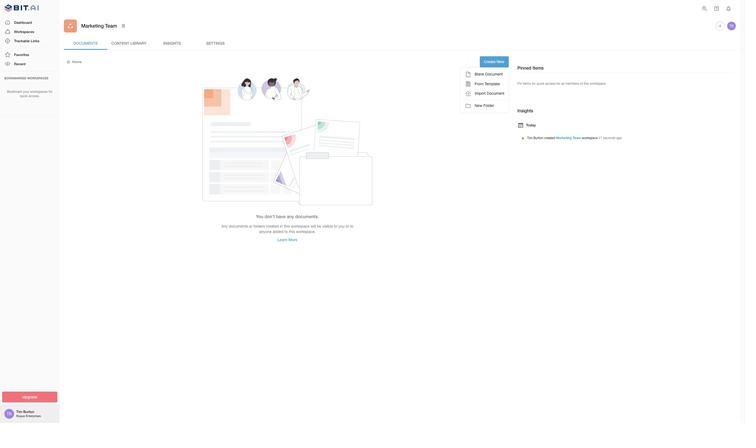 Task type: vqa. For each thing, say whether or not it's contained in the screenshot.
the Pinned
yes



Task type: locate. For each thing, give the bounding box(es) containing it.
or right the you
[[346, 224, 349, 229]]

1 horizontal spatial team
[[573, 136, 581, 140]]

new
[[497, 59, 505, 64], [475, 103, 483, 108]]

1 vertical spatial insights
[[518, 108, 534, 113]]

created up added
[[266, 224, 279, 229]]

your
[[23, 90, 29, 94]]

create new button
[[480, 56, 509, 67]]

0 horizontal spatial quick
[[20, 94, 28, 98]]

1 vertical spatial this
[[284, 224, 290, 229]]

any
[[221, 224, 228, 229]]

tim burton rogue enterprises
[[16, 410, 41, 418]]

workspace.
[[590, 82, 607, 86], [296, 230, 316, 234]]

1 horizontal spatial tim
[[528, 136, 533, 140]]

0 horizontal spatial workspace.
[[296, 230, 316, 234]]

this up the more
[[289, 230, 295, 234]]

from template button
[[461, 79, 509, 89]]

for right workspaces
[[49, 90, 53, 94]]

1 vertical spatial marketing
[[556, 136, 572, 140]]

for right items at the top of the page
[[532, 82, 536, 86]]

created
[[545, 136, 555, 140], [266, 224, 279, 229]]

1 horizontal spatial insights
[[518, 108, 534, 113]]

tim inside tim burton rogue enterprises
[[16, 410, 22, 414]]

1 vertical spatial quick
[[20, 94, 28, 98]]

new folder button
[[461, 101, 509, 111]]

quick down your
[[20, 94, 28, 98]]

home
[[72, 60, 82, 64]]

1 horizontal spatial workspace.
[[590, 82, 607, 86]]

new left folder
[[475, 103, 483, 108]]

document
[[486, 72, 503, 76], [487, 91, 505, 96]]

items
[[533, 65, 544, 70]]

recent button
[[0, 59, 60, 69]]

0 vertical spatial tb
[[730, 24, 734, 28]]

0 vertical spatial workspace.
[[590, 82, 607, 86]]

created inside any documents or folders created in this workspace will be visible to you or to anyone added to this workspace.
[[266, 224, 279, 229]]

for
[[532, 82, 536, 86], [557, 82, 561, 86], [49, 90, 53, 94]]

blank
[[475, 72, 485, 76]]

0 vertical spatial tim
[[528, 136, 533, 140]]

don't
[[265, 214, 275, 219]]

documents.
[[295, 214, 319, 219]]

have
[[276, 214, 286, 219]]

documents
[[229, 224, 248, 229]]

content library link
[[107, 37, 151, 50]]

document up template
[[486, 72, 503, 76]]

quick
[[537, 82, 545, 86], [20, 94, 28, 98]]

tim inside tim burton created marketing team workspace 21 seconds ago
[[528, 136, 533, 140]]

1 horizontal spatial or
[[346, 224, 349, 229]]

0 vertical spatial quick
[[537, 82, 545, 86]]

marketing team
[[81, 23, 117, 29]]

0 horizontal spatial or
[[249, 224, 253, 229]]

create
[[484, 59, 496, 64]]

1 vertical spatial created
[[266, 224, 279, 229]]

0 horizontal spatial new
[[475, 103, 483, 108]]

folder
[[484, 103, 494, 108]]

workspaces
[[14, 29, 34, 34]]

1 vertical spatial tim
[[16, 410, 22, 414]]

new right create
[[497, 59, 505, 64]]

1 horizontal spatial to
[[334, 224, 338, 229]]

tim
[[528, 136, 533, 140], [16, 410, 22, 414]]

0 horizontal spatial insights
[[163, 41, 181, 45]]

0 horizontal spatial for
[[49, 90, 53, 94]]

tab list
[[64, 37, 737, 50]]

this
[[584, 82, 589, 86], [284, 224, 290, 229], [289, 230, 295, 234]]

to right the you
[[350, 224, 354, 229]]

seconds
[[604, 136, 616, 140]]

1 horizontal spatial marketing
[[556, 136, 572, 140]]

visible
[[323, 224, 333, 229]]

0 horizontal spatial tim
[[16, 410, 22, 414]]

0 vertical spatial created
[[545, 136, 555, 140]]

1 vertical spatial burton
[[23, 410, 34, 414]]

new inside button
[[497, 59, 505, 64]]

rogue
[[16, 415, 25, 418]]

or
[[249, 224, 253, 229], [346, 224, 349, 229]]

0 vertical spatial marketing
[[81, 23, 104, 29]]

document down template
[[487, 91, 505, 96]]

1 horizontal spatial workspace
[[582, 136, 598, 140]]

to
[[334, 224, 338, 229], [350, 224, 354, 229], [285, 230, 288, 234]]

0 horizontal spatial workspace
[[291, 224, 310, 229]]

2 or from the left
[[346, 224, 349, 229]]

template
[[485, 82, 500, 86]]

workspace. right of
[[590, 82, 607, 86]]

0 vertical spatial workspace
[[582, 136, 598, 140]]

1 horizontal spatial created
[[545, 136, 555, 140]]

1 horizontal spatial tb
[[730, 24, 734, 28]]

learn more
[[278, 238, 298, 242]]

insights inside "tab list"
[[163, 41, 181, 45]]

bookmark
[[7, 90, 22, 94]]

you don't have any documents.
[[256, 214, 319, 219]]

0 horizontal spatial burton
[[23, 410, 34, 414]]

more
[[289, 238, 298, 242]]

trackable
[[14, 39, 30, 43]]

new folder
[[475, 103, 494, 108]]

quick left access
[[537, 82, 545, 86]]

learn more link
[[273, 235, 302, 246]]

this right of
[[584, 82, 589, 86]]

marketing
[[81, 23, 104, 29], [556, 136, 572, 140]]

1 vertical spatial new
[[475, 103, 483, 108]]

ago
[[617, 136, 622, 140]]

items
[[523, 82, 531, 86]]

1 vertical spatial tb
[[7, 412, 12, 416]]

all
[[562, 82, 565, 86]]

settings link
[[194, 37, 237, 50]]

this right the in
[[284, 224, 290, 229]]

import document button
[[461, 89, 509, 99]]

1 vertical spatial document
[[487, 91, 505, 96]]

or left "folders"
[[249, 224, 253, 229]]

0 vertical spatial insights
[[163, 41, 181, 45]]

tim up rogue
[[16, 410, 22, 414]]

team left "21"
[[573, 136, 581, 140]]

burton inside tim burton created marketing team workspace 21 seconds ago
[[534, 136, 544, 140]]

workspace
[[582, 136, 598, 140], [291, 224, 310, 229]]

workspace. down will
[[296, 230, 316, 234]]

1 vertical spatial workspace.
[[296, 230, 316, 234]]

0 horizontal spatial marketing
[[81, 23, 104, 29]]

blank document
[[475, 72, 503, 76]]

workspace left "21"
[[582, 136, 598, 140]]

tab list containing documents
[[64, 37, 737, 50]]

documents
[[73, 41, 98, 45]]

0 vertical spatial burton
[[534, 136, 544, 140]]

0 horizontal spatial tb
[[7, 412, 12, 416]]

tim for enterprises
[[16, 410, 22, 414]]

in
[[280, 224, 283, 229]]

0 vertical spatial team
[[105, 23, 117, 29]]

insights
[[163, 41, 181, 45], [518, 108, 534, 113]]

create new
[[484, 59, 505, 64]]

0 horizontal spatial created
[[266, 224, 279, 229]]

marketing team link
[[556, 136, 581, 140]]

team left bookmark image
[[105, 23, 117, 29]]

to left the you
[[334, 224, 338, 229]]

workspace down documents.
[[291, 224, 310, 229]]

1 horizontal spatial new
[[497, 59, 505, 64]]

tim down 'today'
[[528, 136, 533, 140]]

1 vertical spatial workspace
[[291, 224, 310, 229]]

0 vertical spatial new
[[497, 59, 505, 64]]

tb
[[730, 24, 734, 28], [7, 412, 12, 416]]

burton up enterprises
[[23, 410, 34, 414]]

0 vertical spatial document
[[486, 72, 503, 76]]

burton
[[534, 136, 544, 140], [23, 410, 34, 414]]

content
[[111, 41, 129, 45]]

created left marketing team link
[[545, 136, 555, 140]]

1 vertical spatial team
[[573, 136, 581, 140]]

pinned items
[[518, 65, 544, 70]]

burton inside tim burton rogue enterprises
[[23, 410, 34, 414]]

workspaces
[[30, 90, 48, 94]]

2 horizontal spatial for
[[557, 82, 561, 86]]

burton down 'today'
[[534, 136, 544, 140]]

for left all
[[557, 82, 561, 86]]

1 horizontal spatial quick
[[537, 82, 545, 86]]

to right added
[[285, 230, 288, 234]]

1 horizontal spatial burton
[[534, 136, 544, 140]]

bookmarked workspaces
[[4, 76, 48, 80]]

workspaces
[[27, 76, 48, 80]]



Task type: describe. For each thing, give the bounding box(es) containing it.
2 horizontal spatial to
[[350, 224, 354, 229]]

new inside button
[[475, 103, 483, 108]]

dashboard button
[[0, 18, 60, 27]]

bookmarked
[[4, 76, 26, 80]]

access.
[[29, 94, 40, 98]]

from
[[475, 82, 484, 86]]

library
[[130, 41, 146, 45]]

tim for marketing
[[528, 136, 533, 140]]

quick inside bookmark your workspaces for quick access.
[[20, 94, 28, 98]]

any
[[287, 214, 294, 219]]

members
[[566, 82, 579, 86]]

0 horizontal spatial team
[[105, 23, 117, 29]]

for inside bookmark your workspaces for quick access.
[[49, 90, 53, 94]]

settings
[[206, 41, 225, 45]]

workspace inside tim burton created marketing team workspace 21 seconds ago
[[582, 136, 598, 140]]

0 vertical spatial this
[[584, 82, 589, 86]]

document for blank document
[[486, 72, 503, 76]]

created inside tim burton created marketing team workspace 21 seconds ago
[[545, 136, 555, 140]]

you
[[339, 224, 345, 229]]

workspaces button
[[0, 27, 60, 36]]

trackable links button
[[0, 36, 60, 46]]

insights link
[[151, 37, 194, 50]]

import
[[475, 91, 486, 96]]

anyone
[[259, 230, 272, 234]]

access
[[546, 82, 556, 86]]

of
[[580, 82, 583, 86]]

tb button
[[727, 21, 737, 31]]

content library
[[111, 41, 146, 45]]

favorites
[[14, 53, 29, 57]]

from template
[[475, 82, 500, 86]]

21
[[599, 136, 603, 140]]

upgrade button
[[2, 392, 57, 403]]

documents link
[[64, 37, 107, 50]]

workspace. inside any documents or folders created in this workspace will be visible to you or to anyone added to this workspace.
[[296, 230, 316, 234]]

0 horizontal spatial to
[[285, 230, 288, 234]]

1 or from the left
[[249, 224, 253, 229]]

burton for marketing
[[534, 136, 544, 140]]

will
[[311, 224, 316, 229]]

blank document button
[[461, 70, 509, 79]]

pin
[[518, 82, 522, 86]]

trackable links
[[14, 39, 39, 43]]

enterprises
[[26, 415, 41, 418]]

added
[[273, 230, 284, 234]]

recent
[[14, 62, 26, 66]]

links
[[31, 39, 39, 43]]

favorites button
[[0, 50, 60, 59]]

today
[[526, 123, 536, 127]]

be
[[317, 224, 321, 229]]

home link
[[66, 59, 82, 64]]

you
[[256, 214, 264, 219]]

1 horizontal spatial for
[[532, 82, 536, 86]]

pin items for quick access for all members of this workspace.
[[518, 82, 607, 86]]

bookmark your workspaces for quick access.
[[7, 90, 53, 98]]

pinned
[[518, 65, 532, 70]]

dashboard
[[14, 20, 32, 25]]

burton for enterprises
[[23, 410, 34, 414]]

workspace inside any documents or folders created in this workspace will be visible to you or to anyone added to this workspace.
[[291, 224, 310, 229]]

tb inside "button"
[[730, 24, 734, 28]]

bookmark image
[[120, 23, 127, 29]]

folders
[[254, 224, 265, 229]]

document for import document
[[487, 91, 505, 96]]

tim burton created marketing team workspace 21 seconds ago
[[528, 136, 622, 140]]

import document
[[475, 91, 505, 96]]

upgrade
[[22, 395, 37, 399]]

any documents or folders created in this workspace will be visible to you or to anyone added to this workspace.
[[221, 224, 354, 234]]

2 vertical spatial this
[[289, 230, 295, 234]]

learn
[[278, 238, 288, 242]]



